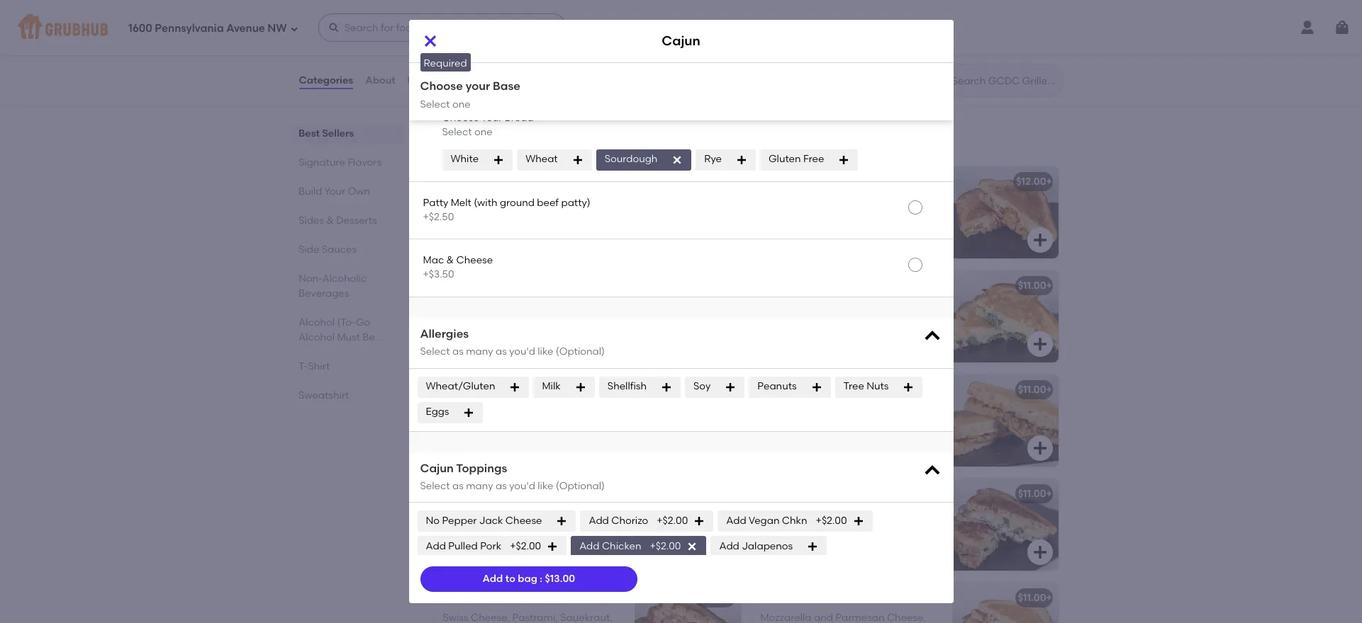 Task type: describe. For each thing, give the bounding box(es) containing it.
remoulade
[[793, 433, 849, 445]]

sweatshirt
[[298, 390, 349, 402]]

gcdc's
[[431, 138, 464, 148]]

pizza
[[760, 593, 786, 605]]

add for add chicken
[[579, 541, 600, 553]]

cheese, inside mozzarella, feta cheese, spinach, tomato, diced red onion
[[523, 508, 562, 520]]

cup
[[512, 39, 532, 51]]

tree
[[843, 381, 864, 393]]

mozzarella, feta cheese, spinach, tomato, diced red onion
[[443, 508, 606, 535]]

signature flavors tab
[[298, 155, 397, 170]]

0 vertical spatial blue
[[480, 280, 501, 292]]

tomato soup cup $4.00
[[445, 39, 532, 68]]

jack inside cheddar and pepper jack cheese, cajun crunch (bell pepper, celery, onion) remoulade
[[865, 404, 889, 416]]

patty inside signature flavors gcdc's famous signature flavors: available as a grilled cheese, patty melt, or mac & cheese bowl.
[[701, 138, 723, 148]]

0 vertical spatial american
[[475, 176, 523, 188]]

rye
[[704, 153, 722, 166]]

cajun inside cajun toppings select as many as you'd like (optional)
[[420, 462, 454, 476]]

add vegan chkn
[[726, 516, 807, 528]]

sides & desserts tab
[[298, 213, 397, 228]]

Search GCDC Grilled Cheese Bar search field
[[950, 74, 1059, 88]]

build your own
[[298, 186, 370, 198]]

pork
[[480, 541, 501, 553]]

sourdough
[[605, 153, 657, 166]]

sides & desserts
[[298, 215, 377, 227]]

bag
[[518, 574, 537, 586]]

eggs
[[426, 407, 449, 419]]

own
[[347, 186, 370, 198]]

0 horizontal spatial jack
[[479, 516, 503, 528]]

like inside cajun toppings select as many as you'd like (optional)
[[538, 481, 553, 493]]

side sauces tab
[[298, 242, 397, 257]]

buffalo blue
[[443, 280, 501, 292]]

crunch inside cheddar and blue cheese, buffalo crunch (diced carrot, celery, onion), ranch and hot sauce
[[443, 314, 479, 326]]

mac inside signature flavors gcdc's famous signature flavors: available as a grilled cheese, patty melt, or mac & cheese bowl.
[[757, 138, 775, 148]]

cheese, inside cheddar and blue cheese, buffalo crunch (diced carrot, celery, onion), ranch and hot sauce
[[533, 300, 572, 312]]

sides
[[298, 215, 324, 227]]

soy
[[693, 381, 711, 393]]

pulled inside cheddar cheese, diced jalapeno, pulled pork, mac and chees, bbq sauce
[[443, 419, 472, 431]]

signature flavors
[[298, 157, 381, 169]]

$11.00 for mozzarella cheese, roasted mushrooms, spinach, truffle herb aioli
[[1018, 488, 1046, 500]]

add for add jalapenos
[[719, 541, 739, 553]]

reviews
[[407, 74, 447, 86]]

gallo,
[[846, 210, 874, 222]]

0 vertical spatial bbq
[[443, 384, 464, 396]]

$11.00 + for american cheese, diced tomato, bacon
[[700, 176, 735, 188]]

american inside american cheese, diced tomato, bacon
[[443, 196, 490, 208]]

gluten free
[[769, 153, 824, 166]]

2 your from the top
[[466, 79, 490, 93]]

patty)
[[561, 197, 590, 209]]

sauce inside cheddar and blue cheese, buffalo crunch (diced carrot, celery, onion), ranch and hot sauce
[[517, 329, 548, 341]]

and down "(diced"
[[476, 329, 495, 341]]

and up "(diced"
[[488, 300, 508, 312]]

celery, inside cheddar and blue cheese, buffalo crunch (diced carrot, celery, onion), ranch and hot sauce
[[549, 314, 580, 326]]

+ for cheddar cheese, diced jalapeno, pulled pork, mac and chees, bbq sauce
[[729, 384, 735, 396]]

$11.00 for mozzarella cheese, spinach, basil, pesto
[[1018, 280, 1046, 292]]

mozzarella for spinach,
[[760, 508, 812, 520]]

pork,
[[475, 419, 498, 431]]

t-shirt
[[298, 361, 329, 373]]

select inside cajun toppings select as many as you'd like (optional)
[[420, 481, 450, 493]]

avenue
[[226, 22, 265, 34]]

like inside allergies select as many as you'd like (optional)
[[538, 346, 553, 358]]

(bell
[[830, 419, 851, 431]]

1600 pennsylvania avenue nw
[[128, 22, 287, 34]]

$9.50 +
[[763, 56, 794, 68]]

0 horizontal spatial chorizo
[[611, 516, 648, 528]]

1 vertical spatial pulled
[[448, 541, 478, 553]]

1600
[[128, 22, 152, 34]]

reuben
[[443, 593, 480, 605]]

crunch inside cheddar and pepper jack cheese, cajun crunch (bell pepper, celery, onion) remoulade
[[792, 419, 827, 431]]

$12.00 for cheddar cheese, diced jalapeno, pulled pork, mac and chees, bbq sauce
[[699, 384, 729, 396]]

cheese, inside pepper jack cheese, chorizo crumble, pico de gallo, avocado crema
[[824, 196, 863, 208]]

0 horizontal spatial buffalo
[[443, 280, 478, 292]]

cheese, inside american cheese, diced tomato, bacon
[[492, 196, 532, 208]]

nuts
[[867, 381, 889, 393]]

select down reviews
[[420, 98, 450, 110]]

0 vertical spatial one
[[452, 35, 471, 47]]

svg image inside main navigation navigation
[[328, 22, 339, 33]]

cheddar cheese, diced jalapeno, pulled pork, mac and chees, bbq sauce
[[443, 404, 609, 445]]

herb
[[897, 523, 921, 535]]

white
[[451, 153, 479, 166]]

melt,
[[725, 138, 744, 148]]

blue inside cheddar and blue cheese, buffalo crunch (diced carrot, celery, onion), ranch and hot sauce
[[510, 300, 531, 312]]

jalapeno,
[[560, 404, 609, 416]]

southwest
[[760, 176, 811, 188]]

one inside choose your bread select one
[[474, 126, 493, 138]]

2 vertical spatial pepper
[[442, 516, 477, 528]]

& for mac & cheese +$3.50
[[446, 255, 454, 267]]

red
[[515, 523, 534, 535]]

cheddar for crunch
[[443, 300, 486, 312]]

wheat/gluten
[[426, 381, 495, 393]]

melt for patty
[[451, 197, 471, 209]]

tomato
[[445, 39, 482, 51]]

your for choose
[[481, 112, 502, 124]]

$12.00 for pepper jack cheese, chorizo crumble, pico de gallo, avocado crema
[[1016, 176, 1046, 188]]

mozzarella,
[[443, 508, 496, 520]]

required
[[424, 57, 467, 69]]

aioli
[[760, 537, 781, 549]]

categories
[[299, 74, 353, 86]]

add chorizo
[[589, 516, 648, 528]]

$13.00 +
[[698, 593, 735, 605]]

young american image
[[634, 166, 741, 259]]

2 base from the top
[[493, 79, 520, 93]]

signature flavors gcdc's famous signature flavors: available as a grilled cheese, patty melt, or mac & cheese bowl.
[[431, 118, 841, 148]]

$11.00 + for mozzarella cheese, roasted mushrooms, spinach, truffle herb aioli
[[1018, 488, 1052, 500]]

diced for jalapeno,
[[530, 404, 558, 416]]

0 vertical spatial $13.00
[[545, 574, 575, 586]]

best
[[298, 128, 319, 140]]

:
[[540, 574, 542, 586]]

add jalapenos
[[719, 541, 793, 553]]

bowl.
[[819, 138, 841, 148]]

celery, inside cheddar and pepper jack cheese, cajun crunch (bell pepper, celery, onion) remoulade
[[892, 419, 924, 431]]

melt for pizza
[[788, 593, 810, 605]]

to
[[505, 574, 515, 586]]

grilled cheese
[[423, 78, 493, 90]]

or
[[747, 138, 755, 148]]

$11.00 for cheddar and pepper jack cheese, cajun crunch (bell pepper, celery, onion) remoulade
[[1018, 384, 1046, 396]]

many inside allergies select as many as you'd like (optional)
[[466, 346, 493, 358]]

& for sides & desserts
[[326, 215, 334, 227]]

best sellers
[[298, 128, 354, 140]]

1 vertical spatial $13.00
[[698, 593, 729, 605]]

mac inside cheddar cheese, diced jalapeno, pulled pork, mac and chees, bbq sauce
[[501, 419, 522, 431]]

mozzarella cheese, spinach, basil, pesto
[[760, 300, 925, 326]]

non-
[[298, 273, 322, 285]]

t-shirt tab
[[298, 359, 397, 374]]

basil,
[[900, 300, 925, 312]]

pico
[[807, 210, 828, 222]]

cheese, inside signature flavors gcdc's famous signature flavors: available as a grilled cheese, patty melt, or mac & cheese bowl.
[[665, 138, 699, 148]]

sauce inside cheddar cheese, diced jalapeno, pulled pork, mac and chees, bbq sauce
[[443, 433, 473, 445]]

1 choose your base select one from the top
[[420, 16, 520, 47]]

main navigation navigation
[[0, 0, 1362, 55]]

side sauces
[[298, 244, 356, 256]]

cheddar and blue cheese, buffalo crunch (diced carrot, celery, onion), ranch and hot sauce
[[443, 300, 615, 341]]

& inside signature flavors gcdc's famous signature flavors: available as a grilled cheese, patty melt, or mac & cheese bowl.
[[777, 138, 784, 148]]

milk
[[542, 381, 561, 393]]

many inside cajun toppings select as many as you'd like (optional)
[[466, 481, 493, 493]]

mediterranean image
[[634, 479, 741, 571]]

mac & cheese +$3.50
[[423, 255, 493, 281]]

alcoholic
[[322, 273, 366, 285]]

ranch
[[443, 329, 474, 341]]

wheat
[[526, 153, 558, 166]]

about button
[[365, 55, 396, 106]]

no
[[426, 516, 440, 528]]

+ for cheddar and pepper jack cheese, cajun crunch (bell pepper, celery, onion) remoulade
[[1046, 384, 1052, 396]]

non-alcoholic beverages
[[298, 273, 366, 300]]

choose your bread select one
[[442, 112, 534, 138]]

beef
[[537, 197, 559, 209]]

cajun inside cheddar and pepper jack cheese, cajun crunch (bell pepper, celery, onion) remoulade
[[760, 419, 789, 431]]

feta
[[499, 508, 520, 520]]

cheese, inside cheddar cheese, diced jalapeno, pulled pork, mac and chees, bbq sauce
[[488, 404, 528, 416]]

$11.00 for american cheese, diced tomato, bacon
[[700, 176, 729, 188]]

chkn
[[782, 516, 807, 528]]

soup
[[484, 39, 509, 51]]

mac inside mac & cheese +$3.50
[[423, 255, 444, 267]]

cheddar and pepper jack cheese, cajun crunch (bell pepper, celery, onion) remoulade
[[760, 404, 930, 445]]

pepper,
[[853, 419, 890, 431]]

+$2.00 for add chicken
[[650, 541, 681, 553]]

bacon
[[443, 210, 474, 222]]

bbq inside cheddar cheese, diced jalapeno, pulled pork, mac and chees, bbq sauce
[[581, 419, 602, 431]]

about
[[365, 74, 395, 86]]

add for add vegan chkn
[[726, 516, 746, 528]]

cheese, inside the mozzarella cheese, spinach, basil, pesto
[[814, 300, 853, 312]]



Task type: vqa. For each thing, say whether or not it's contained in the screenshot.
the Cheese inside Grilled Cheese button
yes



Task type: locate. For each thing, give the bounding box(es) containing it.
0 horizontal spatial your
[[324, 186, 345, 198]]

choose your base select one up $4.00
[[420, 16, 520, 47]]

& inside sides & desserts tab
[[326, 215, 334, 227]]

spinach, left "basil,"
[[855, 300, 897, 312]]

you'd inside allergies select as many as you'd like (optional)
[[509, 346, 535, 358]]

2 vertical spatial mac
[[501, 419, 522, 431]]

+ for mozzarella cheese, roasted mushrooms, spinach, truffle herb aioli
[[1046, 488, 1052, 500]]

mac right or
[[757, 138, 775, 148]]

$13.00 right the :
[[545, 574, 575, 586]]

melt up bacon
[[451, 197, 471, 209]]

1 vertical spatial flavors
[[347, 157, 381, 169]]

cheese, inside mozzarella cheese, roasted mushrooms, spinach, truffle herb aioli
[[814, 508, 853, 520]]

spinach, inside mozzarella cheese, roasted mushrooms, spinach, truffle herb aioli
[[821, 523, 863, 535]]

melt
[[451, 197, 471, 209], [788, 593, 810, 605]]

select up white
[[442, 126, 472, 138]]

2 horizontal spatial pepper
[[828, 404, 862, 416]]

cheese,
[[665, 138, 699, 148], [492, 196, 532, 208], [824, 196, 863, 208], [533, 300, 572, 312], [814, 300, 853, 312], [488, 404, 528, 416], [891, 404, 930, 416], [523, 508, 562, 520], [814, 508, 853, 520]]

flavors:
[[543, 138, 575, 148]]

like up the milk
[[538, 346, 553, 358]]

2 (optional) from the top
[[556, 481, 605, 493]]

and up remoulade
[[806, 404, 825, 416]]

select up required
[[420, 35, 450, 47]]

truffle
[[865, 523, 895, 535]]

+$3.50
[[423, 269, 454, 281]]

1 vertical spatial chorizo
[[611, 516, 648, 528]]

side
[[298, 244, 319, 256]]

your up tomato
[[466, 16, 490, 29]]

0 vertical spatial tomato,
[[564, 196, 604, 208]]

0 horizontal spatial patty
[[423, 197, 448, 209]]

bread
[[505, 112, 534, 124]]

0 horizontal spatial $12.00
[[699, 384, 729, 396]]

signature down bread
[[501, 138, 541, 148]]

cheese, inside cheddar and pepper jack cheese, cajun crunch (bell pepper, celery, onion) remoulade
[[891, 404, 930, 416]]

1 you'd from the top
[[509, 346, 535, 358]]

0 vertical spatial crunch
[[443, 314, 479, 326]]

grilled inside button
[[423, 78, 455, 90]]

$11.00 +
[[700, 176, 735, 188], [1018, 280, 1052, 292], [1018, 384, 1052, 396], [1018, 488, 1052, 500], [1018, 593, 1052, 605]]

and inside cheddar cheese, diced jalapeno, pulled pork, mac and chees, bbq sauce
[[524, 419, 543, 431]]

your
[[466, 16, 490, 29], [466, 79, 490, 93]]

pepper inside cheddar and pepper jack cheese, cajun crunch (bell pepper, celery, onion) remoulade
[[828, 404, 862, 416]]

you'd
[[509, 346, 535, 358], [509, 481, 535, 493]]

one
[[452, 35, 471, 47], [452, 98, 471, 110], [474, 126, 493, 138]]

1 your from the top
[[466, 16, 490, 29]]

+ for american cheese, diced tomato, bacon
[[729, 176, 735, 188]]

pepper jack cheese, chorizo crumble, pico de gallo, avocado crema
[[760, 196, 920, 237]]

buffalo up ranch
[[443, 280, 478, 292]]

& right sides
[[326, 215, 334, 227]]

spinach, down roasted
[[821, 523, 863, 535]]

2 like from the top
[[538, 481, 553, 493]]

cheddar inside cheddar cheese, diced jalapeno, pulled pork, mac and chees, bbq sauce
[[443, 404, 486, 416]]

1 vertical spatial (optional)
[[556, 481, 605, 493]]

and
[[488, 300, 508, 312], [476, 329, 495, 341], [806, 404, 825, 416], [524, 419, 543, 431]]

blue up the carrot,
[[510, 300, 531, 312]]

jack up pepper,
[[865, 404, 889, 416]]

1 horizontal spatial mac
[[501, 419, 522, 431]]

bbq up eggs
[[443, 384, 464, 396]]

patty up rye
[[701, 138, 723, 148]]

spinach, inside the mozzarella cheese, spinach, basil, pesto
[[855, 300, 897, 312]]

grilled down required
[[423, 78, 455, 90]]

$9.50
[[763, 56, 788, 68]]

chees,
[[546, 419, 579, 431]]

0 vertical spatial signature
[[431, 118, 504, 136]]

& inside mac & cheese +$3.50
[[446, 255, 454, 267]]

svg image
[[328, 22, 339, 33], [714, 58, 731, 75], [1031, 58, 1048, 75], [493, 154, 504, 166], [736, 154, 747, 166], [714, 232, 731, 249], [1031, 232, 1048, 249], [509, 382, 521, 393], [575, 382, 586, 393], [661, 382, 672, 393], [725, 382, 736, 393], [811, 382, 822, 393], [714, 440, 731, 457], [556, 517, 568, 528], [687, 542, 698, 553], [1031, 544, 1048, 561]]

1 vertical spatial you'd
[[509, 481, 535, 493]]

$12.00 + for pepper jack cheese, chorizo crumble, pico de gallo, avocado crema
[[1016, 176, 1052, 188]]

your down $4.00
[[466, 79, 490, 93]]

mediterranean
[[443, 488, 515, 500]]

bbq down jalapeno,
[[581, 419, 602, 431]]

allergies select as many as you'd like (optional)
[[420, 327, 605, 358]]

peanuts
[[758, 381, 797, 393]]

grilled right 'a'
[[636, 138, 663, 148]]

and left chees,
[[524, 419, 543, 431]]

& up the gluten
[[777, 138, 784, 148]]

1 vertical spatial mac
[[423, 255, 444, 267]]

pepper up crumble,
[[760, 196, 795, 208]]

0 horizontal spatial $13.00
[[545, 574, 575, 586]]

1 vertical spatial $12.00 +
[[699, 384, 735, 396]]

0 vertical spatial spinach,
[[855, 300, 897, 312]]

grilled inside signature flavors gcdc's famous signature flavors: available as a grilled cheese, patty melt, or mac & cheese bowl.
[[636, 138, 663, 148]]

beverages
[[298, 288, 349, 300]]

tomato, inside mozzarella, feta cheese, spinach, tomato, diced red onion
[[443, 523, 482, 535]]

build your own tab
[[298, 184, 397, 199]]

base
[[493, 16, 520, 29], [493, 79, 520, 93]]

1 vertical spatial base
[[493, 79, 520, 93]]

cajun image
[[952, 375, 1058, 467]]

tomato, inside american cheese, diced tomato, bacon
[[564, 196, 604, 208]]

nw
[[268, 22, 287, 34]]

0 vertical spatial celery,
[[549, 314, 580, 326]]

choose your base select one
[[420, 16, 520, 47], [420, 79, 520, 110]]

1 (optional) from the top
[[556, 346, 605, 358]]

mozzarella cheese, roasted mushrooms, spinach, truffle herb aioli
[[760, 508, 921, 549]]

toppings
[[456, 462, 507, 476]]

& up "+$3.50"
[[446, 255, 454, 267]]

flavors inside signature flavors gcdc's famous signature flavors: available as a grilled cheese, patty melt, or mac & cheese bowl.
[[508, 118, 562, 136]]

signature up famous
[[431, 118, 504, 136]]

svg image
[[1334, 19, 1351, 36], [290, 24, 298, 33], [422, 33, 439, 50], [572, 154, 583, 166], [672, 154, 683, 166], [838, 154, 850, 166], [922, 327, 942, 347], [1031, 336, 1048, 353], [903, 382, 914, 393], [463, 407, 475, 419], [1031, 440, 1048, 457], [922, 461, 942, 481], [694, 517, 705, 528], [853, 517, 864, 528], [547, 542, 558, 553], [807, 542, 818, 553], [714, 544, 731, 561]]

pizza melt
[[760, 593, 810, 605]]

select up no
[[420, 481, 450, 493]]

mushrooms,
[[760, 523, 819, 535]]

0 vertical spatial flavors
[[508, 118, 562, 136]]

american up bacon
[[443, 196, 490, 208]]

chorizo up chicken
[[611, 516, 648, 528]]

1 vertical spatial &
[[326, 215, 334, 227]]

0 horizontal spatial sauce
[[443, 433, 473, 445]]

desserts
[[336, 215, 377, 227]]

flavors inside tab
[[347, 157, 381, 169]]

select
[[420, 35, 450, 47], [420, 98, 450, 110], [442, 126, 472, 138], [420, 346, 450, 358], [420, 481, 450, 493]]

$13.00
[[545, 574, 575, 586], [698, 593, 729, 605]]

0 vertical spatial choose
[[420, 16, 463, 29]]

1 like from the top
[[538, 346, 553, 358]]

chorizo up avocado at the top right of page
[[865, 196, 902, 208]]

1 horizontal spatial sauce
[[517, 329, 548, 341]]

one down grilled cheese
[[452, 98, 471, 110]]

choose up tomato
[[420, 16, 463, 29]]

1 vertical spatial your
[[466, 79, 490, 93]]

cheddar inside cheddar and pepper jack cheese, cajun crunch (bell pepper, celery, onion) remoulade
[[760, 404, 804, 416]]

2 horizontal spatial mac
[[757, 138, 775, 148]]

+$2.00 for add pulled pork
[[510, 541, 541, 553]]

pulled left pork,
[[443, 419, 472, 431]]

0 vertical spatial your
[[466, 16, 490, 29]]

buffalo up onion),
[[575, 300, 609, 312]]

1 vertical spatial pepper
[[828, 404, 862, 416]]

no pepper jack cheese
[[426, 516, 542, 528]]

1 horizontal spatial buffalo
[[575, 300, 609, 312]]

$11.00 + for cheddar and pepper jack cheese, cajun crunch (bell pepper, celery, onion) remoulade
[[1018, 384, 1052, 396]]

0 vertical spatial pepper
[[760, 196, 795, 208]]

spinach,
[[855, 300, 897, 312], [564, 508, 606, 520], [821, 523, 863, 535]]

1 vertical spatial diced
[[530, 404, 558, 416]]

patty up +$2.50
[[423, 197, 448, 209]]

many down ranch
[[466, 346, 493, 358]]

1 horizontal spatial jack
[[798, 196, 822, 208]]

2 horizontal spatial &
[[777, 138, 784, 148]]

your up famous
[[481, 112, 502, 124]]

flavors for signature flavors gcdc's famous signature flavors: available as a grilled cheese, patty melt, or mac & cheese bowl.
[[508, 118, 562, 136]]

one up $4.00
[[452, 35, 471, 47]]

pulled left pork
[[448, 541, 478, 553]]

1 vertical spatial celery,
[[892, 419, 924, 431]]

2 mozzarella from the top
[[760, 508, 812, 520]]

chorizo inside pepper jack cheese, chorizo crumble, pico de gallo, avocado crema
[[865, 196, 902, 208]]

1 base from the top
[[493, 16, 520, 29]]

$4.00
[[445, 56, 472, 68]]

1 horizontal spatial patty
[[701, 138, 723, 148]]

0 vertical spatial pulled
[[443, 419, 472, 431]]

+ for pepper jack cheese, chorizo crumble, pico de gallo, avocado crema
[[1046, 176, 1052, 188]]

2 you'd from the top
[[509, 481, 535, 493]]

(optional) up onion
[[556, 481, 605, 493]]

sauce down the carrot,
[[517, 329, 548, 341]]

patty melt (with ground beef patty) +$2.50
[[423, 197, 590, 223]]

+$2.00
[[657, 516, 688, 528], [816, 516, 847, 528], [510, 541, 541, 553], [650, 541, 681, 553]]

categories button
[[298, 55, 354, 106]]

1 many from the top
[[466, 346, 493, 358]]

your for build
[[324, 186, 345, 198]]

1 vertical spatial patty
[[423, 197, 448, 209]]

$11.00 + for mozzarella cheese, spinach, basil, pesto
[[1018, 280, 1052, 292]]

0 vertical spatial your
[[481, 112, 502, 124]]

flavors for signature flavors
[[347, 157, 381, 169]]

sweatshirt tab
[[298, 389, 397, 403]]

american
[[475, 176, 523, 188], [443, 196, 490, 208]]

cheese inside button
[[457, 78, 493, 90]]

0 horizontal spatial melt
[[451, 197, 471, 209]]

jack up pork
[[479, 516, 503, 528]]

(optional) inside allergies select as many as you'd like (optional)
[[556, 346, 605, 358]]

(diced
[[481, 314, 512, 326]]

you'd up feta
[[509, 481, 535, 493]]

tree nuts
[[843, 381, 889, 393]]

spinach, inside mozzarella, feta cheese, spinach, tomato, diced red onion
[[564, 508, 606, 520]]

0 horizontal spatial tomato,
[[443, 523, 482, 535]]

melt inside patty melt (with ground beef patty) +$2.50
[[451, 197, 471, 209]]

(optional) down onion),
[[556, 346, 605, 358]]

mozzarella up mushrooms,
[[760, 508, 812, 520]]

select down allergies
[[420, 346, 450, 358]]

your inside build your own tab
[[324, 186, 345, 198]]

add down no
[[426, 541, 446, 553]]

1 horizontal spatial chorizo
[[865, 196, 902, 208]]

+
[[788, 56, 794, 68], [729, 176, 735, 188], [1046, 176, 1052, 188], [1046, 280, 1052, 292], [729, 384, 735, 396], [1046, 384, 1052, 396], [1046, 488, 1052, 500], [729, 593, 735, 605], [1046, 593, 1052, 605]]

1 horizontal spatial $12.00
[[1016, 176, 1046, 188]]

pizza melt image
[[952, 583, 1058, 624]]

1 vertical spatial sauce
[[443, 433, 473, 445]]

flavors up own
[[347, 157, 381, 169]]

1 vertical spatial one
[[452, 98, 471, 110]]

0 vertical spatial choose your base select one
[[420, 16, 520, 47]]

jack inside pepper jack cheese, chorizo crumble, pico de gallo, avocado crema
[[798, 196, 822, 208]]

cheddar down wheat/gluten
[[443, 404, 486, 416]]

cheddar down peanuts on the bottom right
[[760, 404, 804, 416]]

one up white
[[474, 126, 493, 138]]

add for add chorizo
[[589, 516, 609, 528]]

signature for signature flavors gcdc's famous signature flavors: available as a grilled cheese, patty melt, or mac & cheese bowl.
[[431, 118, 504, 136]]

1 horizontal spatial bbq
[[581, 419, 602, 431]]

add left jalapenos
[[719, 541, 739, 553]]

select inside allergies select as many as you'd like (optional)
[[420, 346, 450, 358]]

buffalo blue image
[[634, 271, 741, 363]]

choose up gcdc's
[[442, 112, 479, 124]]

reviews button
[[407, 55, 448, 106]]

sellers
[[322, 128, 354, 140]]

as inside signature flavors gcdc's famous signature flavors: available as a grilled cheese, patty melt, or mac & cheese bowl.
[[617, 138, 626, 148]]

grilled
[[423, 78, 455, 90], [636, 138, 663, 148]]

de
[[831, 210, 844, 222]]

celery, right the carrot,
[[549, 314, 580, 326]]

crunch up ranch
[[443, 314, 479, 326]]

mozzarella inside the mozzarella cheese, spinach, basil, pesto
[[760, 300, 812, 312]]

diced inside cheddar cheese, diced jalapeno, pulled pork, mac and chees, bbq sauce
[[530, 404, 558, 416]]

+$2.00 for add chorizo
[[657, 516, 688, 528]]

+$2.00 right chicken
[[650, 541, 681, 553]]

sauce down eggs
[[443, 433, 473, 445]]

1 horizontal spatial flavors
[[508, 118, 562, 136]]

1 horizontal spatial pepper
[[760, 196, 795, 208]]

(optional) inside cajun toppings select as many as you'd like (optional)
[[556, 481, 605, 493]]

shellfish
[[608, 381, 647, 393]]

add for add pulled pork
[[426, 541, 446, 553]]

add left chicken
[[579, 541, 600, 553]]

choose inside choose your bread select one
[[442, 112, 479, 124]]

vegan
[[749, 516, 780, 528]]

like up mozzarella, feta cheese, spinach, tomato, diced red onion
[[538, 481, 553, 493]]

$12.00 + for cheddar cheese, diced jalapeno, pulled pork, mac and chees, bbq sauce
[[699, 384, 735, 396]]

0 horizontal spatial flavors
[[347, 157, 381, 169]]

truffle herb image
[[952, 479, 1058, 571]]

0 vertical spatial jack
[[798, 196, 822, 208]]

tab
[[298, 316, 397, 345]]

crema
[[760, 224, 794, 237]]

base up soup
[[493, 16, 520, 29]]

2 choose your base select one from the top
[[420, 79, 520, 110]]

signature down best sellers at the left of the page
[[298, 157, 345, 169]]

your left own
[[324, 186, 345, 198]]

cheese inside mac & cheese +$3.50
[[456, 255, 493, 267]]

best sellers tab
[[298, 126, 397, 141]]

blue up "(diced"
[[480, 280, 501, 292]]

2 vertical spatial diced
[[485, 523, 513, 535]]

base up bread
[[493, 79, 520, 93]]

0 vertical spatial $12.00 +
[[1016, 176, 1052, 188]]

0 vertical spatial like
[[538, 346, 553, 358]]

+$2.00 right chkn on the right of the page
[[816, 516, 847, 528]]

diced inside mozzarella, feta cheese, spinach, tomato, diced red onion
[[485, 523, 513, 535]]

+$2.00 down red
[[510, 541, 541, 553]]

cheddar for cajun
[[760, 404, 804, 416]]

0 vertical spatial buffalo
[[443, 280, 478, 292]]

american up (with
[[475, 176, 523, 188]]

1 vertical spatial choose
[[420, 79, 463, 93]]

1 vertical spatial many
[[466, 481, 493, 493]]

choose your base select one up choose your bread select one
[[420, 79, 520, 110]]

add left vegan
[[726, 516, 746, 528]]

your inside choose your bread select one
[[481, 112, 502, 124]]

0 vertical spatial many
[[466, 346, 493, 358]]

melt right "pizza" on the right of the page
[[788, 593, 810, 605]]

like
[[538, 346, 553, 358], [538, 481, 553, 493]]

$13.00 left "pizza" on the right of the page
[[698, 593, 729, 605]]

choose down required
[[420, 79, 463, 93]]

add
[[589, 516, 609, 528], [726, 516, 746, 528], [426, 541, 446, 553], [579, 541, 600, 553], [719, 541, 739, 553], [483, 574, 503, 586]]

signature
[[431, 118, 504, 136], [501, 138, 541, 148], [298, 157, 345, 169]]

1 horizontal spatial &
[[446, 255, 454, 267]]

diced for tomato,
[[534, 196, 562, 208]]

add up add chicken
[[589, 516, 609, 528]]

1 vertical spatial jack
[[865, 404, 889, 416]]

patty
[[701, 138, 723, 148], [423, 197, 448, 209]]

select inside choose your bread select one
[[442, 126, 472, 138]]

southwest image
[[952, 166, 1058, 259]]

bbq
[[443, 384, 464, 396], [581, 419, 602, 431]]

tomato, right the beef
[[564, 196, 604, 208]]

celery, right pepper,
[[892, 419, 924, 431]]

2 many from the top
[[466, 481, 493, 493]]

2 vertical spatial &
[[446, 255, 454, 267]]

you'd down hot on the left
[[509, 346, 535, 358]]

1 mozzarella from the top
[[760, 300, 812, 312]]

a
[[628, 138, 634, 148]]

1 vertical spatial tomato,
[[443, 523, 482, 535]]

1 vertical spatial american
[[443, 196, 490, 208]]

0 vertical spatial &
[[777, 138, 784, 148]]

0 horizontal spatial blue
[[480, 280, 501, 292]]

1 vertical spatial $12.00
[[699, 384, 729, 396]]

1 vertical spatial like
[[538, 481, 553, 493]]

pepper up (bell
[[828, 404, 862, 416]]

signature for signature flavors
[[298, 157, 345, 169]]

0 vertical spatial mac
[[757, 138, 775, 148]]

green goddess image
[[952, 271, 1058, 363]]

pepper up the 'add pulled pork' in the left bottom of the page
[[442, 516, 477, 528]]

non-alcoholic beverages tab
[[298, 272, 397, 301]]

t-
[[298, 361, 308, 373]]

crunch up remoulade
[[792, 419, 827, 431]]

jalapenos
[[742, 541, 793, 553]]

2 vertical spatial one
[[474, 126, 493, 138]]

pepper inside pepper jack cheese, chorizo crumble, pico de gallo, avocado crema
[[760, 196, 795, 208]]

1 horizontal spatial crunch
[[792, 419, 827, 431]]

chorizo
[[865, 196, 902, 208], [611, 516, 648, 528]]

cheese inside signature flavors gcdc's famous signature flavors: available as a grilled cheese, patty melt, or mac & cheese bowl.
[[786, 138, 817, 148]]

cheddar for pork,
[[443, 404, 486, 416]]

ground
[[500, 197, 535, 209]]

spinach, up onion
[[564, 508, 606, 520]]

1 vertical spatial buffalo
[[575, 300, 609, 312]]

0 horizontal spatial bbq
[[443, 384, 464, 396]]

sauces
[[321, 244, 356, 256]]

0 vertical spatial sauce
[[517, 329, 548, 341]]

2 vertical spatial jack
[[479, 516, 503, 528]]

shirt
[[308, 361, 329, 373]]

cajun toppings select as many as you'd like (optional)
[[420, 462, 605, 493]]

0 vertical spatial patty
[[701, 138, 723, 148]]

diced inside american cheese, diced tomato, bacon
[[534, 196, 562, 208]]

build
[[298, 186, 322, 198]]

young
[[443, 176, 473, 188]]

pesto
[[760, 314, 787, 326]]

pennsylvania
[[155, 22, 224, 34]]

mozzarella up 'pesto'
[[760, 300, 812, 312]]

tomato, down mozzarella, at the left
[[443, 523, 482, 535]]

1 vertical spatial blue
[[510, 300, 531, 312]]

1 horizontal spatial blue
[[510, 300, 531, 312]]

0 horizontal spatial pepper
[[442, 516, 477, 528]]

0 vertical spatial (optional)
[[556, 346, 605, 358]]

add left to
[[483, 574, 503, 586]]

1 horizontal spatial tomato,
[[564, 196, 604, 208]]

you'd inside cajun toppings select as many as you'd like (optional)
[[509, 481, 535, 493]]

0 horizontal spatial &
[[326, 215, 334, 227]]

+$2.50
[[423, 211, 454, 223]]

1 horizontal spatial your
[[481, 112, 502, 124]]

mac right pork,
[[501, 419, 522, 431]]

chicken
[[602, 541, 641, 553]]

bbq image
[[634, 375, 741, 467]]

0 vertical spatial you'd
[[509, 346, 535, 358]]

flavors up flavors:
[[508, 118, 562, 136]]

tomato,
[[564, 196, 604, 208], [443, 523, 482, 535]]

1 horizontal spatial melt
[[788, 593, 810, 605]]

0 vertical spatial melt
[[451, 197, 471, 209]]

jack up pico
[[798, 196, 822, 208]]

signature inside tab
[[298, 157, 345, 169]]

2 horizontal spatial jack
[[865, 404, 889, 416]]

0 horizontal spatial crunch
[[443, 314, 479, 326]]

buffalo inside cheddar and blue cheese, buffalo crunch (diced carrot, celery, onion), ranch and hot sauce
[[575, 300, 609, 312]]

mac
[[757, 138, 775, 148], [423, 255, 444, 267], [501, 419, 522, 431]]

0 horizontal spatial mac
[[423, 255, 444, 267]]

1 vertical spatial signature
[[501, 138, 541, 148]]

and inside cheddar and pepper jack cheese, cajun crunch (bell pepper, celery, onion) remoulade
[[806, 404, 825, 416]]

cheese
[[457, 78, 493, 90], [786, 138, 817, 148], [456, 255, 493, 267], [505, 516, 542, 528]]

flavors
[[508, 118, 562, 136], [347, 157, 381, 169]]

1 vertical spatial spinach,
[[564, 508, 606, 520]]

0 vertical spatial $12.00
[[1016, 176, 1046, 188]]

free
[[803, 153, 824, 166]]

+ for mozzarella cheese, spinach, basil, pesto
[[1046, 280, 1052, 292]]

0 horizontal spatial celery,
[[549, 314, 580, 326]]

mac up "+$3.50"
[[423, 255, 444, 267]]

cheddar down buffalo blue
[[443, 300, 486, 312]]

mozzarella for pesto
[[760, 300, 812, 312]]

patty inside patty melt (with ground beef patty) +$2.50
[[423, 197, 448, 209]]

2 vertical spatial choose
[[442, 112, 479, 124]]

diced
[[534, 196, 562, 208], [530, 404, 558, 416], [485, 523, 513, 535]]

mozzarella inside mozzarella cheese, roasted mushrooms, spinach, truffle herb aioli
[[760, 508, 812, 520]]

1 horizontal spatial $13.00
[[698, 593, 729, 605]]

reuben image
[[634, 583, 741, 624]]

+$2.00 right the add chorizo
[[657, 516, 688, 528]]

many down toppings
[[466, 481, 493, 493]]

young american
[[443, 176, 523, 188]]

jack
[[798, 196, 822, 208], [865, 404, 889, 416], [479, 516, 503, 528]]

+$2.00 for add vegan chkn
[[816, 516, 847, 528]]

cheddar inside cheddar and blue cheese, buffalo crunch (diced carrot, celery, onion), ranch and hot sauce
[[443, 300, 486, 312]]



